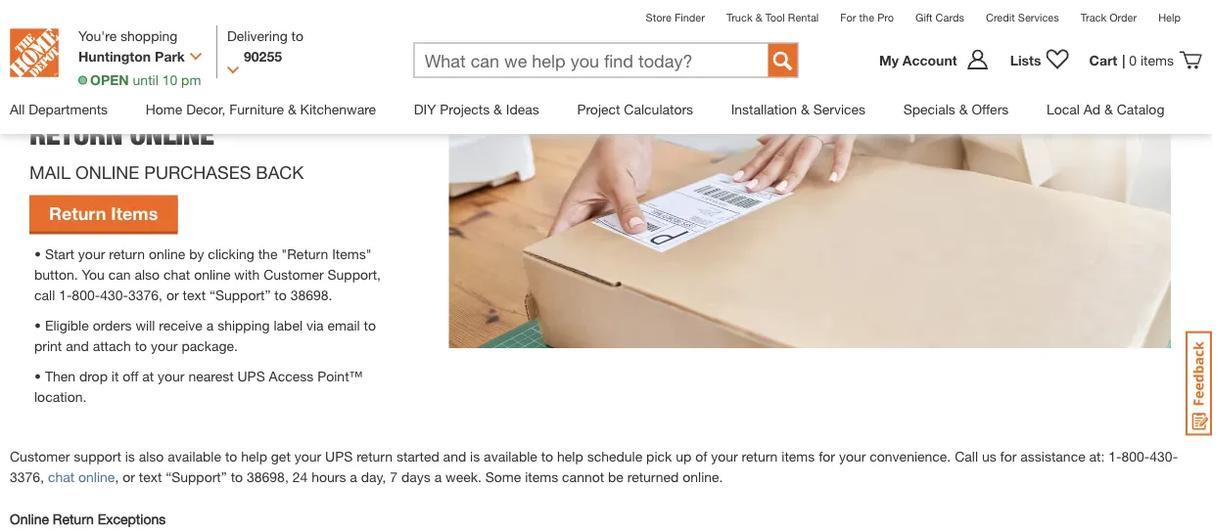 Task type: describe. For each thing, give the bounding box(es) containing it.
tool
[[766, 11, 785, 24]]

homedepot.com
[[847, 11, 949, 27]]

ups inside customer support is also available to help get your ups return started and is available to help schedule pick up of your return items for your convenience. call us for assistance at: 1-800-430- 3376,
[[325, 449, 353, 465]]

start
[[45, 246, 74, 263]]

3376, inside • start your return online by clicking the "return items" button. you can also chat online with customer support, call 1-800-430-3376, or text "support" to 38698.
[[128, 288, 163, 304]]

home down 10
[[146, 101, 182, 117]]

or inside 'products purchased at the home depot design center can only be returned at the home depot design center. products purchased on homedepot.com or in one of our stores cannot be returned at a the home depot design center.'
[[952, 11, 965, 27]]

you
[[82, 267, 105, 283]]

cards
[[936, 11, 965, 24]]

2 horizontal spatial the
[[498, 11, 521, 27]]

open until 10 pm
[[90, 71, 201, 88]]

online return exceptions
[[10, 512, 166, 528]]

chat online , or text "support" to 38698, 24 hours a day, 7 days a week. some items cannot be returned online.
[[48, 470, 723, 486]]

you're
[[78, 27, 117, 44]]

open
[[90, 71, 129, 88]]

home decor, furniture & kitchenware link
[[146, 84, 376, 134]]

local ad & catalog link
[[1047, 84, 1165, 134]]

0 horizontal spatial design
[[200, 31, 243, 47]]

gift cards
[[916, 11, 965, 24]]

pro
[[878, 11, 894, 24]]

all departments link
[[10, 84, 108, 134]]

specials & offers
[[904, 101, 1009, 117]]

to left get
[[225, 449, 237, 465]]

1 for from the left
[[819, 449, 835, 465]]

2 horizontal spatial depot
[[566, 11, 603, 27]]

home up park at the top of page
[[180, 11, 217, 27]]

home up ideas
[[525, 11, 562, 27]]

eligible
[[45, 318, 89, 334]]

the inside • start your return online by clicking the "return items" button. you can also chat online with customer support, call 1-800-430-3376, or text "support" to 38698.
[[258, 246, 278, 263]]

1 vertical spatial "support"
[[166, 470, 227, 486]]

2 horizontal spatial online
[[194, 267, 231, 283]]

truck
[[727, 11, 753, 24]]

1 vertical spatial text
[[139, 470, 162, 486]]

customer inside • start your return online by clicking the "return items" button. you can also chat online with customer support, call 1-800-430-3376, or text "support" to 38698.
[[264, 267, 324, 283]]

text inside • start your return online by clicking the "return items" button. you can also chat online with customer support, call 1-800-430-3376, or text "support" to 38698.
[[183, 288, 206, 304]]

credit services link
[[986, 11, 1059, 24]]

customer inside customer support is also available to help get your ups return started and is available to help schedule pick up of your return items for your convenience. call us for assistance at: 1-800-430- 3376,
[[10, 449, 70, 465]]

online
[[10, 512, 49, 528]]

help
[[1159, 11, 1181, 24]]

will
[[136, 318, 155, 334]]

0 vertical spatial the
[[860, 11, 875, 24]]

offers
[[972, 101, 1009, 117]]

installation & services
[[731, 101, 866, 117]]

1 is from the left
[[125, 449, 135, 465]]

7
[[390, 470, 398, 486]]

departments
[[29, 101, 108, 117]]

diy
[[414, 101, 436, 117]]

decor,
[[186, 101, 226, 117]]

nearest
[[188, 369, 234, 385]]

submit search image
[[773, 51, 793, 71]]

in
[[969, 11, 979, 27]]

0 vertical spatial services
[[1018, 11, 1059, 24]]

38698.
[[291, 288, 333, 304]]

ups inside • then drop it off at your nearest ups access point™ location.
[[237, 369, 265, 385]]

1 vertical spatial cannot
[[562, 470, 604, 486]]

items inside customer support is also available to help get your ups return started and is available to help schedule pick up of your return items for your convenience. call us for assistance at: 1-800-430- 3376,
[[782, 449, 815, 465]]

exceptions
[[98, 512, 166, 528]]

furniture
[[229, 101, 284, 117]]

calculators
[[624, 101, 694, 117]]

also inside • start your return online by clicking the "return items" button. you can also chat online with customer support, call 1-800-430-3376, or text "support" to 38698.
[[135, 267, 160, 283]]

project
[[577, 101, 620, 117]]

2 purchased from the left
[[760, 11, 824, 27]]

drop
[[79, 369, 108, 385]]

hours
[[312, 470, 346, 486]]

print
[[34, 339, 62, 355]]

2 vertical spatial items
[[525, 470, 558, 486]]

until
[[133, 71, 158, 88]]

specials
[[904, 101, 956, 117]]

your inside • then drop it off at your nearest ups access point™ location.
[[158, 369, 185, 385]]

& inside home decor, furniture & kitchenware link
[[288, 101, 296, 117]]

help link
[[1159, 11, 1181, 24]]

• for • start your return online by clicking the "return items" button. you can also chat online with customer support, call 1-800-430-3376, or text "support" to 38698.
[[34, 246, 41, 263]]

1 horizontal spatial center.
[[653, 11, 697, 27]]

1 products from the left
[[10, 11, 65, 27]]

1 available from the left
[[168, 449, 221, 465]]

1 vertical spatial return
[[53, 512, 94, 528]]

at up diy projects & ideas
[[483, 11, 494, 27]]

1 horizontal spatial return
[[357, 449, 393, 465]]

1 horizontal spatial design
[[262, 11, 304, 27]]

0 horizontal spatial be
[[408, 11, 424, 27]]

a right days
[[435, 470, 442, 486]]

access
[[269, 369, 314, 385]]

can inside 'products purchased at the home depot design center can only be returned at the home depot design center. products purchased on homedepot.com or in one of our stores cannot be returned at a the home depot design center.'
[[353, 11, 375, 27]]

items
[[111, 203, 158, 224]]

email
[[328, 318, 360, 334]]

my account
[[880, 52, 957, 68]]

0 horizontal spatial depot
[[159, 31, 196, 47]]

1 horizontal spatial the
[[153, 11, 176, 27]]

truck & tool rental link
[[727, 11, 819, 24]]

shipping
[[218, 318, 270, 334]]

all
[[10, 101, 25, 117]]

all departments
[[10, 101, 108, 117]]

store finder link
[[646, 11, 705, 24]]

with
[[234, 267, 260, 283]]

24
[[293, 470, 308, 486]]

2 help from the left
[[557, 449, 583, 465]]

catalog
[[1117, 101, 1165, 117]]

huntington park
[[78, 48, 185, 64]]

ad
[[1084, 101, 1101, 117]]

gift
[[916, 11, 933, 24]]

1- inside customer support is also available to help get your ups return started and is available to help schedule pick up of your return items for your convenience. call us for assistance at: 1-800-430- 3376,
[[1109, 449, 1122, 465]]

& inside diy projects & ideas link
[[494, 101, 502, 117]]

1 vertical spatial center.
[[247, 31, 290, 47]]

our
[[1026, 11, 1046, 27]]

my account link
[[880, 48, 1001, 72]]

shopping
[[121, 27, 178, 44]]

• for • then drop it off at your nearest ups access point™ location.
[[34, 369, 41, 385]]

days
[[401, 470, 431, 486]]

diy projects & ideas link
[[414, 84, 539, 134]]

1 purchased from the left
[[69, 11, 134, 27]]

your up 24
[[294, 449, 321, 465]]

lists
[[1010, 52, 1042, 68]]

90255
[[244, 48, 282, 64]]

chat inside • start your return online by clicking the "return items" button. you can also chat online with customer support, call 1-800-430-3376, or text "support" to 38698.
[[164, 267, 190, 283]]

also inside customer support is also available to help get your ups return started and is available to help schedule pick up of your return items for your convenience. call us for assistance at: 1-800-430- 3376,
[[139, 449, 164, 465]]

diy projects & ideas
[[414, 101, 539, 117]]

1 vertical spatial online
[[75, 162, 139, 183]]

clicking
[[208, 246, 254, 263]]

via
[[306, 318, 324, 334]]

"return
[[281, 246, 328, 263]]

• for • eligible orders will receive a shipping label via email to print and attach to your package.
[[34, 318, 41, 334]]

at up shopping
[[138, 11, 149, 27]]

430- inside • start your return online by clicking the "return items" button. you can also chat online with customer support, call 1-800-430-3376, or text "support" to 38698.
[[100, 288, 128, 304]]

0 vertical spatial items
[[1141, 52, 1174, 68]]

0 items
[[1130, 52, 1174, 68]]

purchases
[[144, 162, 251, 183]]

"support" inside • start your return online by clicking the "return items" button. you can also chat online with customer support, call 1-800-430-3376, or text "support" to 38698.
[[210, 288, 271, 304]]

a inside 'products purchased at the home depot design center can only be returned at the home depot design center. products purchased on homedepot.com or in one of our stores cannot be returned at a the home depot design center.'
[[81, 31, 88, 47]]

2 products from the left
[[700, 11, 756, 27]]

0 vertical spatial online
[[130, 117, 214, 152]]

return by mail image showing a customer packaging their return in a box. image
[[449, 120, 1172, 363]]

schedule
[[587, 449, 643, 465]]



Task type: locate. For each thing, give the bounding box(es) containing it.
0 vertical spatial center.
[[653, 11, 697, 27]]

or right the ,
[[123, 470, 135, 486]]

of inside customer support is also available to help get your ups return started and is available to help schedule pick up of your return items for your convenience. call us for assistance at: 1-800-430- 3376,
[[696, 449, 707, 465]]

2 vertical spatial online
[[78, 470, 115, 486]]

purchased up submit search icon
[[760, 11, 824, 27]]

0 vertical spatial •
[[34, 246, 41, 263]]

return
[[109, 246, 145, 263], [357, 449, 393, 465], [742, 449, 778, 465]]

0 horizontal spatial return
[[109, 246, 145, 263]]

1 horizontal spatial text
[[183, 288, 206, 304]]

and inside • eligible orders will receive a shipping label via email to print and attach to your package.
[[66, 339, 89, 355]]

2 horizontal spatial return
[[742, 449, 778, 465]]

return up the start
[[49, 203, 106, 224]]

1 vertical spatial the
[[258, 246, 278, 263]]

0 horizontal spatial cannot
[[562, 470, 604, 486]]

location.
[[34, 389, 87, 406]]

your down receive
[[151, 339, 178, 355]]

0 vertical spatial text
[[183, 288, 206, 304]]

or left in
[[952, 11, 965, 27]]

0 horizontal spatial 1-
[[59, 288, 72, 304]]

products up the home depot image
[[10, 11, 65, 27]]

1 horizontal spatial 430-
[[1150, 449, 1178, 465]]

on
[[828, 11, 844, 27]]

0 horizontal spatial available
[[168, 449, 221, 465]]

it
[[111, 369, 119, 385]]

2 vertical spatial •
[[34, 369, 41, 385]]

online left by
[[149, 246, 185, 263]]

online down support
[[78, 470, 115, 486]]

1 vertical spatial services
[[814, 101, 866, 117]]

point™
[[317, 369, 363, 385]]

800- down you
[[72, 288, 100, 304]]

to down will
[[135, 339, 147, 355]]

the up ideas
[[498, 11, 521, 27]]

package.
[[182, 339, 238, 355]]

online.
[[683, 470, 723, 486]]

1 horizontal spatial be
[[608, 470, 624, 486]]

store
[[646, 11, 672, 24]]

button.
[[34, 267, 78, 283]]

•
[[34, 246, 41, 263], [34, 318, 41, 334], [34, 369, 41, 385]]

for the pro link
[[841, 11, 894, 24]]

at left "you're"
[[65, 31, 77, 47]]

0 vertical spatial chat
[[164, 267, 190, 283]]

of inside 'products purchased at the home depot design center can only be returned at the home depot design center. products purchased on homedepot.com or in one of our stores cannot be returned at a the home depot design center.'
[[1010, 11, 1022, 27]]

online up return items
[[75, 162, 139, 183]]

off
[[123, 369, 138, 385]]

is up "week."
[[470, 449, 480, 465]]

3 • from the top
[[34, 369, 41, 385]]

2 available from the left
[[484, 449, 538, 465]]

1 horizontal spatial available
[[484, 449, 538, 465]]

0 vertical spatial also
[[135, 267, 160, 283]]

0 horizontal spatial 430-
[[100, 288, 128, 304]]

• left the start
[[34, 246, 41, 263]]

to right delivering
[[291, 27, 304, 44]]

be right only
[[408, 11, 424, 27]]

and inside customer support is also available to help get your ups return started and is available to help schedule pick up of your return items for your convenience. call us for assistance at: 1-800-430- 3376,
[[443, 449, 466, 465]]

the up with
[[258, 246, 278, 263]]

0 vertical spatial of
[[1010, 11, 1022, 27]]

1 horizontal spatial 1-
[[1109, 449, 1122, 465]]

0 horizontal spatial or
[[123, 470, 135, 486]]

my
[[880, 52, 899, 68]]

design up pm in the left top of the page
[[200, 31, 243, 47]]

& inside specials & offers link
[[960, 101, 968, 117]]

available up some
[[484, 449, 538, 465]]

cart
[[1090, 52, 1118, 68]]

your up you
[[78, 246, 105, 263]]

0 horizontal spatial help
[[241, 449, 267, 465]]

cannot up cart
[[1091, 11, 1133, 27]]

be left help link
[[1137, 11, 1152, 27]]

1 vertical spatial 800-
[[1122, 449, 1150, 465]]

3376, up will
[[128, 288, 163, 304]]

text up receive
[[183, 288, 206, 304]]

and up "week."
[[443, 449, 466, 465]]

a up huntington
[[81, 31, 88, 47]]

0 vertical spatial can
[[353, 11, 375, 27]]

products
[[10, 11, 65, 27], [700, 11, 756, 27]]

2 horizontal spatial or
[[952, 11, 965, 27]]

items"
[[332, 246, 372, 263]]

2 vertical spatial or
[[123, 470, 135, 486]]

us
[[982, 449, 997, 465]]

1 horizontal spatial is
[[470, 449, 480, 465]]

0 vertical spatial 1-
[[59, 288, 72, 304]]

stores
[[1049, 11, 1087, 27]]

1 horizontal spatial for
[[1001, 449, 1017, 465]]

depot left store
[[566, 11, 603, 27]]

0 horizontal spatial chat
[[48, 470, 75, 486]]

local ad & catalog
[[1047, 101, 1165, 117]]

rental
[[788, 11, 819, 24]]

1 vertical spatial 430-
[[1150, 449, 1178, 465]]

& inside installation & services link
[[801, 101, 810, 117]]

return down items
[[109, 246, 145, 263]]

started
[[397, 449, 439, 465]]

0 vertical spatial customer
[[264, 267, 324, 283]]

1 horizontal spatial products
[[700, 11, 756, 27]]

available down • then drop it off at your nearest ups access point™ location.
[[168, 449, 221, 465]]

returned
[[427, 11, 479, 27], [10, 31, 61, 47], [628, 470, 679, 486]]

online down decor,
[[130, 117, 214, 152]]

0 horizontal spatial of
[[696, 449, 707, 465]]

• up print
[[34, 318, 41, 334]]

to
[[291, 27, 304, 44], [275, 288, 287, 304], [364, 318, 376, 334], [135, 339, 147, 355], [225, 449, 237, 465], [541, 449, 554, 465], [231, 470, 243, 486]]

depot
[[220, 11, 258, 27], [566, 11, 603, 27], [159, 31, 196, 47]]

"support" down with
[[210, 288, 271, 304]]

support,
[[328, 267, 381, 283]]

ups up hours
[[325, 449, 353, 465]]

1 horizontal spatial chat
[[164, 267, 190, 283]]

return items link
[[29, 196, 178, 232]]

one
[[983, 11, 1006, 27]]

home decor, furniture & kitchenware
[[146, 101, 376, 117]]

can inside • start your return online by clicking the "return items" button. you can also chat online with customer support, call 1-800-430-3376, or text "support" to 38698.
[[108, 267, 131, 283]]

0 horizontal spatial services
[[814, 101, 866, 117]]

• left then
[[34, 369, 41, 385]]

services right credit
[[1018, 11, 1059, 24]]

finder
[[675, 11, 705, 24]]

and for print
[[66, 339, 89, 355]]

at inside • then drop it off at your nearest ups access point™ location.
[[142, 369, 154, 385]]

& right installation
[[801, 101, 810, 117]]

chat down support
[[48, 470, 75, 486]]

depot up park at the top of page
[[159, 31, 196, 47]]

2 for from the left
[[1001, 449, 1017, 465]]

be down schedule
[[608, 470, 624, 486]]

and down eligible
[[66, 339, 89, 355]]

customer
[[264, 267, 324, 283], [10, 449, 70, 465]]

products left the tool
[[700, 11, 756, 27]]

your inside • start your return online by clicking the "return items" button. you can also chat online with customer support, call 1-800-430-3376, or text "support" to 38698.
[[78, 246, 105, 263]]

1 horizontal spatial cannot
[[1091, 11, 1133, 27]]

customer down "return
[[264, 267, 324, 283]]

0 horizontal spatial can
[[108, 267, 131, 283]]

assistance
[[1021, 449, 1086, 465]]

1 vertical spatial •
[[34, 318, 41, 334]]

1 horizontal spatial customer
[[264, 267, 324, 283]]

1- right at:
[[1109, 449, 1122, 465]]

return down chat online link
[[53, 512, 94, 528]]

lists link
[[1001, 48, 1080, 72]]

1 vertical spatial can
[[108, 267, 131, 283]]

you're shopping
[[78, 27, 178, 44]]

• inside • eligible orders will receive a shipping label via email to print and attach to your package.
[[34, 318, 41, 334]]

chat online link
[[48, 470, 115, 486]]

1 vertical spatial online
[[194, 267, 231, 283]]

cannot down schedule
[[562, 470, 604, 486]]

0
[[1130, 52, 1137, 68]]

local
[[1047, 101, 1080, 117]]

& left ideas
[[494, 101, 502, 117]]

1 help from the left
[[241, 449, 267, 465]]

0 vertical spatial return
[[49, 203, 106, 224]]

a inside • eligible orders will receive a shipping label via email to print and attach to your package.
[[206, 318, 214, 334]]

800- right at:
[[1122, 449, 1150, 465]]

ideas
[[506, 101, 539, 117]]

delivering to
[[227, 27, 304, 44]]

3376, inside customer support is also available to help get your ups return started and is available to help schedule pick up of your return items for your convenience. call us for assistance at: 1-800-430- 3376,
[[10, 470, 44, 486]]

0 vertical spatial cannot
[[1091, 11, 1133, 27]]

2 horizontal spatial items
[[1141, 52, 1174, 68]]

0 horizontal spatial for
[[819, 449, 835, 465]]

0 horizontal spatial online
[[78, 470, 115, 486]]

0 horizontal spatial items
[[525, 470, 558, 486]]

feedback link image
[[1186, 331, 1213, 437]]

customer up chat online link
[[10, 449, 70, 465]]

2 horizontal spatial be
[[1137, 11, 1152, 27]]

1 horizontal spatial the
[[860, 11, 875, 24]]

& right ad
[[1105, 101, 1113, 117]]

1 vertical spatial also
[[139, 449, 164, 465]]

1 horizontal spatial and
[[443, 449, 466, 465]]

0 horizontal spatial ups
[[237, 369, 265, 385]]

1 vertical spatial returned
[[10, 31, 61, 47]]

430- inside customer support is also available to help get your ups return started and is available to help schedule pick up of your return items for your convenience. call us for assistance at: 1-800-430- 3376,
[[1150, 449, 1178, 465]]

1 vertical spatial or
[[166, 288, 179, 304]]

430- right at:
[[1150, 449, 1178, 465]]

0 horizontal spatial products
[[10, 11, 65, 27]]

attach
[[93, 339, 131, 355]]

can
[[353, 11, 375, 27], [108, 267, 131, 283]]

430- down you
[[100, 288, 128, 304]]

park
[[155, 48, 185, 64]]

& left the tool
[[756, 11, 763, 24]]

orders
[[93, 318, 132, 334]]

a up package.
[[206, 318, 214, 334]]

1 horizontal spatial purchased
[[760, 11, 824, 27]]

None text field
[[415, 44, 749, 79]]

0 vertical spatial "support"
[[210, 288, 271, 304]]

your left nearest
[[158, 369, 185, 385]]

0 vertical spatial 430-
[[100, 288, 128, 304]]

0 vertical spatial ups
[[237, 369, 265, 385]]

the up huntington
[[92, 31, 115, 47]]

items
[[1141, 52, 1174, 68], [782, 449, 815, 465], [525, 470, 558, 486]]

0 vertical spatial or
[[952, 11, 965, 27]]

to left 38698.
[[275, 288, 287, 304]]

project calculators
[[577, 101, 694, 117]]

week.
[[446, 470, 482, 486]]

2 horizontal spatial design
[[607, 11, 649, 27]]

is right support
[[125, 449, 135, 465]]

& inside local ad & catalog link
[[1105, 101, 1113, 117]]

a left day, at bottom left
[[350, 470, 357, 486]]

& left 'offers'
[[960, 101, 968, 117]]

products purchased at the home depot design center can only be returned at the home depot design center. products purchased on homedepot.com or in one of our stores cannot be returned at a the home depot design center.
[[10, 11, 1152, 47]]

2 is from the left
[[470, 449, 480, 465]]

• inside • start your return online by clicking the "return items" button. you can also chat online with customer support, call 1-800-430-3376, or text "support" to 38698.
[[34, 246, 41, 263]]

0 horizontal spatial 800-
[[72, 288, 100, 304]]

help
[[241, 449, 267, 465], [557, 449, 583, 465]]

1 • from the top
[[34, 246, 41, 263]]

return
[[49, 203, 106, 224], [53, 512, 94, 528]]

your inside • eligible orders will receive a shipping label via email to print and attach to your package.
[[151, 339, 178, 355]]

2 horizontal spatial returned
[[628, 470, 679, 486]]

1- inside • start your return online by clicking the "return items" button. you can also chat online with customer support, call 1-800-430-3376, or text "support" to 38698.
[[59, 288, 72, 304]]

help up 38698,
[[241, 449, 267, 465]]

also right support
[[139, 449, 164, 465]]

chat down by
[[164, 267, 190, 283]]

and for started
[[443, 449, 466, 465]]

track order link
[[1081, 11, 1137, 24]]

the home depot image
[[10, 28, 59, 77]]

purchased up "you're"
[[69, 11, 134, 27]]

1 vertical spatial of
[[696, 449, 707, 465]]

1 horizontal spatial 800-
[[1122, 449, 1150, 465]]

430-
[[100, 288, 128, 304], [1150, 449, 1178, 465]]

center
[[308, 11, 349, 27]]

and
[[66, 339, 89, 355], [443, 449, 466, 465]]

the up shopping
[[153, 11, 176, 27]]

project calculators link
[[577, 84, 694, 134]]

to right email
[[364, 318, 376, 334]]

for the pro
[[841, 11, 894, 24]]

1 horizontal spatial ups
[[325, 449, 353, 465]]

the home depot logo link
[[10, 28, 59, 77]]

the right for
[[860, 11, 875, 24]]

1 horizontal spatial depot
[[220, 11, 258, 27]]

for right us
[[1001, 449, 1017, 465]]

0 horizontal spatial returned
[[10, 31, 61, 47]]

return right up
[[742, 449, 778, 465]]

0 horizontal spatial 3376,
[[10, 470, 44, 486]]

return inside • start your return online by clicking the "return items" button. you can also chat online with customer support, call 1-800-430-3376, or text "support" to 38698.
[[109, 246, 145, 263]]

1 horizontal spatial returned
[[427, 11, 479, 27]]

your up online. at the bottom
[[711, 449, 738, 465]]

• start your return online by clicking the "return items" button. you can also chat online with customer support, call 1-800-430-3376, or text "support" to 38698.
[[34, 246, 381, 304]]

return inside 'return items' link
[[49, 203, 106, 224]]

0 horizontal spatial the
[[92, 31, 115, 47]]

the
[[153, 11, 176, 27], [498, 11, 521, 27], [92, 31, 115, 47]]

label
[[274, 318, 303, 334]]

home up huntington park
[[118, 31, 155, 47]]

returned right only
[[427, 11, 479, 27]]

can left only
[[353, 11, 375, 27]]

800- inside customer support is also available to help get your ups return started and is available to help schedule pick up of your return items for your convenience. call us for assistance at: 1-800-430- 3376,
[[1122, 449, 1150, 465]]

1 vertical spatial 3376,
[[10, 470, 44, 486]]

customer support is also available to help get your ups return started and is available to help schedule pick up of your return items for your convenience. call us for assistance at: 1-800-430- 3376,
[[10, 449, 1178, 486]]

2 • from the top
[[34, 318, 41, 334]]

return items
[[49, 203, 158, 224]]

None text field
[[415, 44, 749, 79]]

installation
[[731, 101, 797, 117]]

for left convenience.
[[819, 449, 835, 465]]

• then drop it off at your nearest ups access point™ location.
[[34, 369, 363, 406]]

1 vertical spatial ups
[[325, 449, 353, 465]]

text right the ,
[[139, 470, 162, 486]]

online down by
[[194, 267, 231, 283]]

0 vertical spatial returned
[[427, 11, 479, 27]]

center. up 90255
[[247, 31, 290, 47]]

to left schedule
[[541, 449, 554, 465]]

to left 38698,
[[231, 470, 243, 486]]

returned left "you're"
[[10, 31, 61, 47]]

cannot inside 'products purchased at the home depot design center can only be returned at the home depot design center. products purchased on homedepot.com or in one of our stores cannot be returned at a the home depot design center.'
[[1091, 11, 1133, 27]]

1- right call
[[59, 288, 72, 304]]

your left convenience.
[[839, 449, 866, 465]]

1 vertical spatial 1-
[[1109, 449, 1122, 465]]

1 horizontal spatial online
[[149, 246, 185, 263]]

can right you
[[108, 267, 131, 283]]

of
[[1010, 11, 1022, 27], [696, 449, 707, 465]]

order
[[1110, 11, 1137, 24]]

3376, up online
[[10, 470, 44, 486]]

help left schedule
[[557, 449, 583, 465]]

back
[[256, 162, 304, 183]]

0 vertical spatial 3376,
[[128, 288, 163, 304]]

0 vertical spatial online
[[149, 246, 185, 263]]

to inside • start your return online by clicking the "return items" button. you can also chat online with customer support, call 1-800-430-3376, or text "support" to 38698.
[[275, 288, 287, 304]]

design left finder at the right top
[[607, 11, 649, 27]]

track
[[1081, 11, 1107, 24]]

at right off
[[142, 369, 154, 385]]

design
[[262, 11, 304, 27], [607, 11, 649, 27], [200, 31, 243, 47]]

truck & tool rental
[[727, 11, 819, 24]]

up
[[676, 449, 692, 465]]

0 horizontal spatial center.
[[247, 31, 290, 47]]

support
[[74, 449, 121, 465]]

of right up
[[696, 449, 707, 465]]

credit
[[986, 11, 1015, 24]]

returned down pick
[[628, 470, 679, 486]]

0 vertical spatial 800-
[[72, 288, 100, 304]]

or inside • start your return online by clicking the "return items" button. you can also chat online with customer support, call 1-800-430-3376, or text "support" to 38698.
[[166, 288, 179, 304]]

800- inside • start your return online by clicking the "return items" button. you can also chat online with customer support, call 1-800-430-3376, or text "support" to 38698.
[[72, 288, 100, 304]]

delivering
[[227, 27, 288, 44]]

design up delivering to
[[262, 11, 304, 27]]

0 horizontal spatial customer
[[10, 449, 70, 465]]

• inside • then drop it off at your nearest ups access point™ location.
[[34, 369, 41, 385]]

0 horizontal spatial is
[[125, 449, 135, 465]]

services right installation
[[814, 101, 866, 117]]

center. left truck
[[653, 11, 697, 27]]

track order
[[1081, 11, 1137, 24]]

of left our
[[1010, 11, 1022, 27]]

2 vertical spatial returned
[[628, 470, 679, 486]]

or up receive
[[166, 288, 179, 304]]

ups left access
[[237, 369, 265, 385]]



Task type: vqa. For each thing, say whether or not it's contained in the screenshot.
'tustin 10pm' on the left top of page
no



